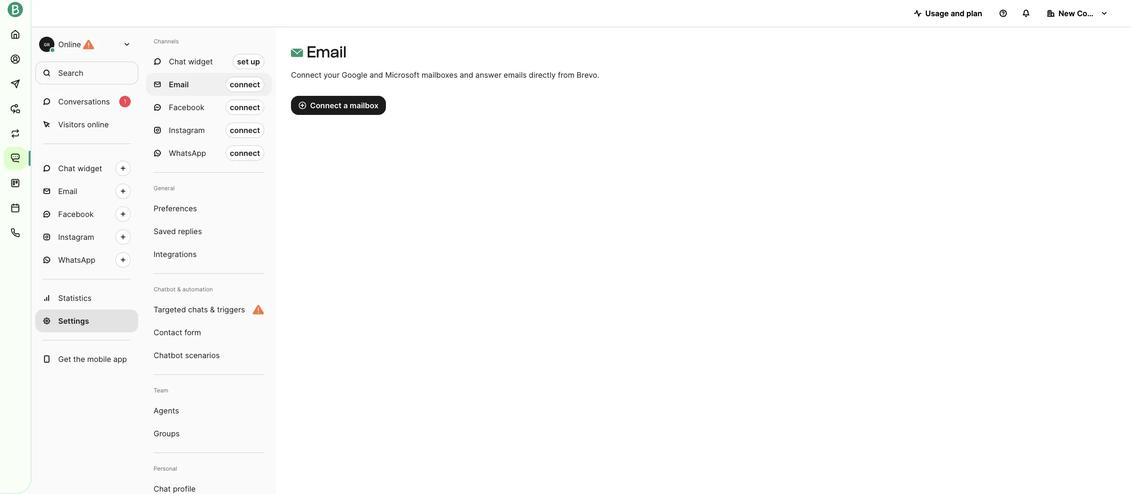 Task type: locate. For each thing, give the bounding box(es) containing it.
email link
[[35, 180, 138, 203]]

facebook link
[[35, 203, 138, 226]]

general
[[154, 185, 175, 192]]

new
[[1059, 9, 1076, 18]]

chat down "channels"
[[169, 57, 186, 66]]

mobile
[[87, 355, 111, 364]]

brevo.
[[577, 70, 600, 80]]

1 chatbot from the top
[[154, 286, 176, 293]]

0 vertical spatial email
[[307, 43, 347, 61]]

2 connect from the top
[[230, 103, 260, 112]]

4 connect from the top
[[230, 148, 260, 158]]

get
[[58, 355, 71, 364]]

connect left "a"
[[310, 101, 342, 110]]

chatbot & automation
[[154, 286, 213, 293]]

whatsapp up general
[[169, 148, 206, 158]]

2 vertical spatial chat
[[154, 485, 171, 494]]

chats
[[188, 305, 208, 315]]

whatsapp link
[[35, 249, 138, 272]]

groups
[[154, 429, 180, 439]]

chat widget
[[169, 57, 213, 66], [58, 164, 102, 173]]

chatbot up targeted
[[154, 286, 176, 293]]

1 vertical spatial whatsapp
[[58, 255, 95, 265]]

1 horizontal spatial whatsapp
[[169, 148, 206, 158]]

connect
[[291, 70, 322, 80], [310, 101, 342, 110]]

settings
[[58, 316, 89, 326]]

facebook
[[169, 103, 204, 112], [58, 210, 94, 219]]

connect for email
[[230, 80, 260, 89]]

widget
[[188, 57, 213, 66], [78, 164, 102, 173]]

& inside targeted chats & triggers link
[[210, 305, 215, 315]]

2 horizontal spatial email
[[307, 43, 347, 61]]

instagram
[[169, 126, 205, 135], [58, 232, 94, 242]]

get the mobile app
[[58, 355, 127, 364]]

0 horizontal spatial instagram
[[58, 232, 94, 242]]

chat
[[169, 57, 186, 66], [58, 164, 75, 173], [154, 485, 171, 494]]

1 vertical spatial chat widget
[[58, 164, 102, 173]]

whatsapp down instagram link
[[58, 255, 95, 265]]

your
[[324, 70, 340, 80]]

2 chatbot from the top
[[154, 351, 183, 360]]

1 horizontal spatial &
[[210, 305, 215, 315]]

1 vertical spatial connect
[[310, 101, 342, 110]]

connect
[[230, 80, 260, 89], [230, 103, 260, 112], [230, 126, 260, 135], [230, 148, 260, 158]]

contact form
[[154, 328, 201, 337]]

connect for whatsapp
[[230, 148, 260, 158]]

0 horizontal spatial email
[[58, 187, 77, 196]]

chatbot down contact
[[154, 351, 183, 360]]

0 vertical spatial &
[[177, 286, 181, 293]]

google
[[342, 70, 368, 80]]

0 vertical spatial chatbot
[[154, 286, 176, 293]]

chat widget down "channels"
[[169, 57, 213, 66]]

1 vertical spatial widget
[[78, 164, 102, 173]]

1 vertical spatial &
[[210, 305, 215, 315]]

chatbot for chatbot scenarios
[[154, 351, 183, 360]]

set
[[237, 57, 249, 66]]

1 horizontal spatial instagram
[[169, 126, 205, 135]]

1 vertical spatial chatbot
[[154, 351, 183, 360]]

emails
[[504, 70, 527, 80]]

3 connect from the top
[[230, 126, 260, 135]]

connect a mailbox link
[[291, 96, 386, 115]]

2 horizontal spatial and
[[951, 9, 965, 18]]

0 horizontal spatial chat widget
[[58, 164, 102, 173]]

1 horizontal spatial widget
[[188, 57, 213, 66]]

statistics
[[58, 294, 92, 303]]

and right "google"
[[370, 70, 383, 80]]

replies
[[178, 227, 202, 236]]

1 vertical spatial facebook
[[58, 210, 94, 219]]

contact
[[154, 328, 182, 337]]

mailbox
[[350, 101, 379, 110]]

microsoft
[[385, 70, 420, 80]]

agents link
[[146, 400, 272, 422]]

1 vertical spatial email
[[169, 80, 189, 89]]

0 vertical spatial chat widget
[[169, 57, 213, 66]]

0 vertical spatial instagram
[[169, 126, 205, 135]]

& right chats
[[210, 305, 215, 315]]

online
[[58, 40, 81, 49]]

email
[[307, 43, 347, 61], [169, 80, 189, 89], [58, 187, 77, 196]]

1 vertical spatial instagram
[[58, 232, 94, 242]]

widget up email link at the left
[[78, 164, 102, 173]]

and left plan
[[951, 9, 965, 18]]

and inside button
[[951, 9, 965, 18]]

connect down email image
[[291, 70, 322, 80]]

up
[[251, 57, 260, 66]]

& left automation
[[177, 286, 181, 293]]

saved replies link
[[146, 220, 272, 243]]

email down "channels"
[[169, 80, 189, 89]]

and left answer
[[460, 70, 474, 80]]

usage and plan button
[[907, 4, 991, 23]]

visitors online
[[58, 120, 109, 129]]

&
[[177, 286, 181, 293], [210, 305, 215, 315]]

chat widget up email link at the left
[[58, 164, 102, 173]]

chatbot
[[154, 286, 176, 293], [154, 351, 183, 360]]

0 vertical spatial widget
[[188, 57, 213, 66]]

0 horizontal spatial &
[[177, 286, 181, 293]]

a
[[344, 101, 348, 110]]

preferences link
[[146, 197, 272, 220]]

chat widget link
[[35, 157, 138, 180]]

gr
[[44, 42, 50, 47]]

email up the facebook link
[[58, 187, 77, 196]]

email image
[[291, 47, 303, 59]]

1 horizontal spatial facebook
[[169, 103, 204, 112]]

online
[[87, 120, 109, 129]]

new company button
[[1040, 4, 1117, 23]]

widget left set
[[188, 57, 213, 66]]

0 vertical spatial facebook
[[169, 103, 204, 112]]

0 horizontal spatial widget
[[78, 164, 102, 173]]

whatsapp
[[169, 148, 206, 158], [58, 255, 95, 265]]

chat up email link at the left
[[58, 164, 75, 173]]

and
[[951, 9, 965, 18], [370, 70, 383, 80], [460, 70, 474, 80]]

chat down personal on the bottom
[[154, 485, 171, 494]]

email up the your
[[307, 43, 347, 61]]

0 vertical spatial connect
[[291, 70, 322, 80]]

1 connect from the top
[[230, 80, 260, 89]]

usage and plan
[[926, 9, 983, 18]]

1 horizontal spatial and
[[460, 70, 474, 80]]



Task type: vqa. For each thing, say whether or not it's contained in the screenshot.
right the Facebook
yes



Task type: describe. For each thing, give the bounding box(es) containing it.
chatbot scenarios link
[[146, 344, 272, 367]]

agents
[[154, 406, 179, 416]]

targeted chats & triggers link
[[146, 298, 272, 321]]

statistics link
[[35, 287, 138, 310]]

saved replies
[[154, 227, 202, 236]]

usage
[[926, 9, 949, 18]]

chatbot scenarios
[[154, 351, 220, 360]]

chat profile
[[154, 485, 196, 494]]

connect for connect your google and microsoft mailboxes and answer emails directly from brevo.
[[291, 70, 322, 80]]

app
[[113, 355, 127, 364]]

set up
[[237, 57, 260, 66]]

connect for connect a mailbox
[[310, 101, 342, 110]]

targeted chats & triggers
[[154, 305, 245, 315]]

search
[[58, 68, 83, 78]]

2 vertical spatial email
[[58, 187, 77, 196]]

company
[[1078, 9, 1113, 18]]

profile
[[173, 485, 196, 494]]

0 vertical spatial chat
[[169, 57, 186, 66]]

directly
[[529, 70, 556, 80]]

plan
[[967, 9, 983, 18]]

get the mobile app link
[[35, 348, 138, 371]]

integrations link
[[146, 243, 272, 266]]

preferences
[[154, 204, 197, 213]]

the
[[73, 355, 85, 364]]

mailboxes
[[422, 70, 458, 80]]

conversations
[[58, 97, 110, 106]]

integrations
[[154, 250, 197, 259]]

visitors
[[58, 120, 85, 129]]

team
[[154, 387, 168, 394]]

answer
[[476, 70, 502, 80]]

1
[[124, 98, 126, 105]]

triggers
[[217, 305, 245, 315]]

visitors online link
[[35, 113, 138, 136]]

chatbot for chatbot & automation
[[154, 286, 176, 293]]

saved
[[154, 227, 176, 236]]

0 horizontal spatial whatsapp
[[58, 255, 95, 265]]

instagram link
[[35, 226, 138, 249]]

connect for instagram
[[230, 126, 260, 135]]

0 horizontal spatial facebook
[[58, 210, 94, 219]]

groups link
[[146, 422, 272, 445]]

contact form link
[[146, 321, 272, 344]]

1 horizontal spatial chat widget
[[169, 57, 213, 66]]

settings link
[[35, 310, 138, 333]]

from
[[558, 70, 575, 80]]

0 horizontal spatial and
[[370, 70, 383, 80]]

connect your google and microsoft mailboxes and answer emails directly from brevo.
[[291, 70, 600, 80]]

connect for facebook
[[230, 103, 260, 112]]

1 horizontal spatial email
[[169, 80, 189, 89]]

0 vertical spatial whatsapp
[[169, 148, 206, 158]]

scenarios
[[185, 351, 220, 360]]

form
[[185, 328, 201, 337]]

channels
[[154, 38, 179, 45]]

personal
[[154, 465, 177, 473]]

search link
[[35, 62, 138, 84]]

1 vertical spatial chat
[[58, 164, 75, 173]]

chat profile link
[[146, 478, 272, 495]]

connect a mailbox
[[310, 101, 379, 110]]

new company
[[1059, 9, 1113, 18]]

targeted
[[154, 305, 186, 315]]

automation
[[183, 286, 213, 293]]



